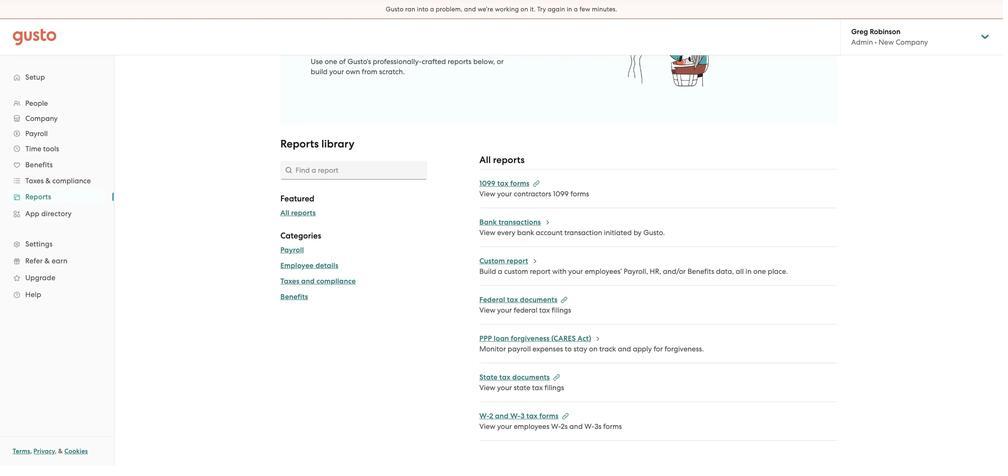 Task type: locate. For each thing, give the bounding box(es) containing it.
reports
[[281, 138, 319, 151], [25, 193, 51, 201]]

benefits link
[[8, 157, 106, 173]]

and down employee details "button"
[[301, 277, 315, 286]]

0 horizontal spatial in
[[567, 5, 573, 13]]

and
[[465, 5, 476, 13], [301, 277, 315, 286], [618, 345, 632, 354], [495, 412, 509, 421], [570, 423, 583, 431]]

1 vertical spatial compliance
[[317, 277, 356, 286]]

0 horizontal spatial 1099
[[480, 179, 496, 188]]

payroll
[[25, 130, 48, 138], [281, 246, 304, 255]]

view down the 1099 tax forms
[[480, 190, 496, 198]]

greg
[[852, 27, 869, 36]]

reports up 1099 tax forms link
[[493, 154, 525, 166]]

ppp
[[480, 335, 492, 344]]

benefits inside list
[[25, 161, 53, 169]]

1 vertical spatial payroll
[[281, 246, 304, 255]]

your down "state tax documents"
[[498, 384, 512, 392]]

4 view from the top
[[480, 384, 496, 392]]

w- up employees in the bottom of the page
[[511, 412, 521, 421]]

0 horizontal spatial compliance
[[52, 177, 91, 185]]

0 vertical spatial in
[[567, 5, 573, 13]]

loan
[[494, 335, 509, 344]]

2s
[[561, 423, 568, 431]]

cookies
[[64, 448, 88, 456]]

stay
[[574, 345, 588, 354]]

own
[[346, 68, 360, 76]]

1 vertical spatial 1099
[[553, 190, 569, 198]]

forms
[[511, 179, 530, 188], [571, 190, 590, 198], [540, 412, 559, 421], [604, 423, 622, 431]]

0 horizontal spatial ,
[[30, 448, 32, 456]]

1 horizontal spatial company
[[897, 38, 929, 46]]

0 horizontal spatial all
[[281, 209, 290, 218]]

reports for reports
[[25, 193, 51, 201]]

payroll up employee
[[281, 246, 304, 255]]

act)
[[578, 335, 592, 344]]

0 vertical spatial on
[[521, 5, 529, 13]]

2 horizontal spatial a
[[574, 5, 578, 13]]

home image
[[13, 28, 57, 45]]

a right the into
[[430, 5, 435, 13]]

5 view from the top
[[480, 423, 496, 431]]

1099 up bank
[[480, 179, 496, 188]]

0 vertical spatial compliance
[[52, 177, 91, 185]]

custom
[[505, 268, 529, 276]]

1 vertical spatial all
[[281, 209, 290, 218]]

documents for federal tax documents
[[520, 296, 558, 305]]

compliance
[[52, 177, 91, 185], [317, 277, 356, 286]]

reports link
[[8, 189, 106, 205]]

0 vertical spatial benefits
[[25, 161, 53, 169]]

in right "all"
[[746, 268, 752, 276]]

admin
[[852, 38, 874, 46]]

1 vertical spatial all reports
[[281, 209, 316, 218]]

taxes inside taxes and compliance button
[[281, 277, 300, 286]]

view your employees w-2s and w-3s forms
[[480, 423, 622, 431]]

your down federal
[[498, 306, 512, 315]]

forms right 3s
[[604, 423, 622, 431]]

upgrade link
[[8, 271, 106, 286]]

compliance for taxes & compliance
[[52, 177, 91, 185]]

reports inside list
[[25, 193, 51, 201]]

compliance inside dropdown button
[[52, 177, 91, 185]]

reports left library
[[281, 138, 319, 151]]

a down custom report
[[498, 268, 503, 276]]

a left "few"
[[574, 5, 578, 13]]

terms link
[[13, 448, 30, 456]]

view your federal tax filings
[[480, 306, 572, 315]]

one
[[325, 57, 338, 66], [754, 268, 767, 276]]

view down federal
[[480, 306, 496, 315]]

from
[[362, 68, 378, 76]]

on
[[521, 5, 529, 13], [590, 345, 598, 354]]

compliance down details
[[317, 277, 356, 286]]

0 vertical spatial report
[[507, 257, 529, 266]]

3 view from the top
[[480, 306, 496, 315]]

all reports up the 1099 tax forms
[[480, 154, 525, 166]]

documents up the federal
[[520, 296, 558, 305]]

benefits down time tools
[[25, 161, 53, 169]]

ran
[[406, 5, 416, 13]]

benefits down taxes and compliance button
[[281, 293, 308, 302]]

company down people
[[25, 114, 58, 123]]

featured
[[281, 194, 315, 204]]

your for 1099 tax forms
[[498, 190, 512, 198]]

one left place. at the bottom
[[754, 268, 767, 276]]

0 vertical spatial all reports
[[480, 154, 525, 166]]

again
[[548, 5, 566, 13]]

company button
[[8, 111, 106, 126]]

report
[[507, 257, 529, 266], [530, 268, 551, 276]]

2 view from the top
[[480, 229, 496, 237]]

in
[[567, 5, 573, 13], [746, 268, 752, 276]]

taxes inside taxes & compliance dropdown button
[[25, 177, 44, 185]]

filings for federal tax documents
[[552, 306, 572, 315]]

w-2 and w-3 tax forms
[[480, 412, 559, 421]]

your for w-2 and w-3 tax forms
[[498, 423, 512, 431]]

company right new
[[897, 38, 929, 46]]

your right with
[[569, 268, 584, 276]]

build a custom report with your employees' payroll, hr, and/or benefits data, all in one place.
[[480, 268, 789, 276]]

all up the 1099 tax forms
[[480, 154, 491, 166]]

0 horizontal spatial payroll
[[25, 130, 48, 138]]

company inside dropdown button
[[25, 114, 58, 123]]

1 horizontal spatial reports
[[448, 57, 472, 66]]

taxes up benefits button
[[281, 277, 300, 286]]

0 vertical spatial &
[[45, 177, 51, 185]]

1 vertical spatial &
[[45, 257, 50, 265]]

1 horizontal spatial report
[[530, 268, 551, 276]]

1 view from the top
[[480, 190, 496, 198]]

2 horizontal spatial reports
[[493, 154, 525, 166]]

in right again
[[567, 5, 573, 13]]

0 horizontal spatial benefits
[[25, 161, 53, 169]]

view for 1099
[[480, 190, 496, 198]]

0 vertical spatial one
[[325, 57, 338, 66]]

taxes & compliance button
[[8, 173, 106, 189]]

reports library
[[281, 138, 355, 151]]

1 vertical spatial filings
[[545, 384, 565, 392]]

forgiveness.
[[665, 345, 705, 354]]

1 horizontal spatial compliance
[[317, 277, 356, 286]]

for
[[654, 345, 663, 354]]

taxes for taxes and compliance
[[281, 277, 300, 286]]

bank transactions link
[[480, 218, 551, 227]]

on left it.
[[521, 5, 529, 13]]

0 horizontal spatial one
[[325, 57, 338, 66]]

1 vertical spatial on
[[590, 345, 598, 354]]

taxes and compliance button
[[281, 277, 356, 287]]

compliance down benefits link
[[52, 177, 91, 185]]

0 horizontal spatial on
[[521, 5, 529, 13]]

your for state tax documents
[[498, 384, 512, 392]]

1099 right contractors
[[553, 190, 569, 198]]

2 vertical spatial benefits
[[281, 293, 308, 302]]

payroll inside dropdown button
[[25, 130, 48, 138]]

your down of
[[330, 68, 344, 76]]

bank transactions
[[480, 218, 541, 227]]

payroll,
[[624, 268, 649, 276]]

custom
[[480, 257, 505, 266]]

& for compliance
[[45, 177, 51, 185]]

all reports down 'featured'
[[281, 209, 316, 218]]

0 horizontal spatial all reports
[[281, 209, 316, 218]]

report left with
[[530, 268, 551, 276]]

0 vertical spatial 1099
[[480, 179, 496, 188]]

1 vertical spatial report
[[530, 268, 551, 276]]

1 vertical spatial taxes
[[281, 277, 300, 286]]

1 horizontal spatial on
[[590, 345, 598, 354]]

0 horizontal spatial reports
[[25, 193, 51, 201]]

1 horizontal spatial all reports
[[480, 154, 525, 166]]

& up the reports link in the top of the page
[[45, 177, 51, 185]]

1 vertical spatial reports
[[493, 154, 525, 166]]

view for w-
[[480, 423, 496, 431]]

transactions
[[499, 218, 541, 227]]

1 vertical spatial documents
[[513, 373, 550, 382]]

your down 'w-2 and w-3 tax forms'
[[498, 423, 512, 431]]

all inside all reports button
[[281, 209, 290, 218]]

1 horizontal spatial ,
[[55, 448, 57, 456]]

, left cookies button
[[55, 448, 57, 456]]

0 vertical spatial filings
[[552, 306, 572, 315]]

few
[[580, 5, 591, 13]]

professionally-
[[373, 57, 422, 66]]

track
[[600, 345, 617, 354]]

one left of
[[325, 57, 338, 66]]

filings up "(cares"
[[552, 306, 572, 315]]

to
[[565, 345, 572, 354]]

list
[[0, 96, 114, 303]]

refer
[[25, 257, 43, 265]]

0 vertical spatial documents
[[520, 296, 558, 305]]

& left earn
[[45, 257, 50, 265]]

report up custom
[[507, 257, 529, 266]]

documents
[[520, 296, 558, 305], [513, 373, 550, 382]]

0 vertical spatial taxes
[[25, 177, 44, 185]]

benefits left "data,"
[[688, 268, 715, 276]]

view down state
[[480, 384, 496, 392]]

taxes down benefits link
[[25, 177, 44, 185]]

1 horizontal spatial in
[[746, 268, 752, 276]]

app
[[25, 210, 39, 218]]

every
[[498, 229, 516, 237]]

0 vertical spatial company
[[897, 38, 929, 46]]

Report Search bar field
[[281, 161, 427, 180]]

payroll up "time"
[[25, 130, 48, 138]]

directory
[[41, 210, 72, 218]]

1 horizontal spatial taxes
[[281, 277, 300, 286]]

1 vertical spatial reports
[[25, 193, 51, 201]]

2 vertical spatial &
[[58, 448, 63, 456]]

0 vertical spatial reports
[[281, 138, 319, 151]]

all down 'featured'
[[281, 209, 290, 218]]

one inside use one of gusto's professionally-crafted reports below, or build your own from scratch.
[[325, 57, 338, 66]]

app directory link
[[8, 206, 106, 222]]

scratch.
[[379, 68, 405, 76]]

and left we're
[[465, 5, 476, 13]]

terms , privacy , & cookies
[[13, 448, 88, 456]]

forgiveness
[[511, 335, 550, 344]]

0 horizontal spatial company
[[25, 114, 58, 123]]

1 horizontal spatial reports
[[281, 138, 319, 151]]

compliance inside button
[[317, 277, 356, 286]]

2 , from the left
[[55, 448, 57, 456]]

1099 tax forms
[[480, 179, 530, 188]]

0 horizontal spatial reports
[[291, 209, 316, 218]]

help link
[[8, 287, 106, 303]]

initiated
[[604, 229, 632, 237]]

employee details
[[281, 262, 339, 271]]

, left privacy link
[[30, 448, 32, 456]]

filings right state
[[545, 384, 565, 392]]

view down the 2 at bottom
[[480, 423, 496, 431]]

and/or
[[664, 268, 686, 276]]

1 vertical spatial company
[[25, 114, 58, 123]]

employees'
[[585, 268, 622, 276]]

1 vertical spatial benefits
[[688, 268, 715, 276]]

a
[[430, 5, 435, 13], [574, 5, 578, 13], [498, 268, 503, 276]]

documents up state
[[513, 373, 550, 382]]

reports up the app
[[25, 193, 51, 201]]

your down the 1099 tax forms
[[498, 190, 512, 198]]

& inside dropdown button
[[45, 177, 51, 185]]

filings for state tax documents
[[545, 384, 565, 392]]

federal tax documents
[[480, 296, 558, 305]]

0 horizontal spatial taxes
[[25, 177, 44, 185]]

,
[[30, 448, 32, 456], [55, 448, 57, 456]]

forms up view your employees w-2s and w-3s forms
[[540, 412, 559, 421]]

0 vertical spatial payroll
[[25, 130, 48, 138]]

reports down 'featured'
[[291, 209, 316, 218]]

reports inside use one of gusto's professionally-crafted reports below, or build your own from scratch.
[[448, 57, 472, 66]]

2 vertical spatial reports
[[291, 209, 316, 218]]

on right stay
[[590, 345, 598, 354]]

1 vertical spatial one
[[754, 268, 767, 276]]

details
[[316, 262, 339, 271]]

view down bank
[[480, 229, 496, 237]]

all reports
[[480, 154, 525, 166], [281, 209, 316, 218]]

greg robinson admin • new company
[[852, 27, 929, 46]]

&
[[45, 177, 51, 185], [45, 257, 50, 265], [58, 448, 63, 456]]

& left cookies button
[[58, 448, 63, 456]]

people button
[[8, 96, 106, 111]]

robinson
[[871, 27, 901, 36]]

0 vertical spatial reports
[[448, 57, 472, 66]]

reports left below,
[[448, 57, 472, 66]]

time
[[25, 145, 41, 153]]

state tax documents
[[480, 373, 550, 382]]

build
[[480, 268, 497, 276]]

your for federal tax documents
[[498, 306, 512, 315]]

0 vertical spatial all
[[480, 154, 491, 166]]



Task type: vqa. For each thing, say whether or not it's contained in the screenshot.
'provide'
no



Task type: describe. For each thing, give the bounding box(es) containing it.
taxes and compliance
[[281, 277, 356, 286]]

view your contractors 1099 forms
[[480, 190, 590, 198]]

it.
[[530, 5, 536, 13]]

taxes for taxes & compliance
[[25, 177, 44, 185]]

0 horizontal spatial report
[[507, 257, 529, 266]]

data,
[[717, 268, 735, 276]]

time tools
[[25, 145, 59, 153]]

view for bank
[[480, 229, 496, 237]]

view for federal
[[480, 306, 496, 315]]

2 horizontal spatial benefits
[[688, 268, 715, 276]]

into
[[417, 5, 429, 13]]

new
[[879, 38, 895, 46]]

federal tax documents link
[[480, 296, 568, 305]]

working
[[495, 5, 519, 13]]

library
[[322, 138, 355, 151]]

payroll button
[[281, 246, 304, 256]]

(cares
[[552, 335, 576, 344]]

categories
[[281, 231, 321, 241]]

gusto navigation element
[[0, 55, 114, 317]]

& for earn
[[45, 257, 50, 265]]

setup link
[[8, 70, 106, 85]]

use one of gusto's professionally-crafted reports below, or build your own from scratch.
[[311, 57, 504, 76]]

2
[[490, 412, 494, 421]]

1 horizontal spatial all
[[480, 154, 491, 166]]

we're
[[478, 5, 494, 13]]

gusto's
[[348, 57, 371, 66]]

earn
[[52, 257, 67, 265]]

state
[[514, 384, 531, 392]]

settings
[[25, 240, 53, 249]]

hr,
[[650, 268, 662, 276]]

and inside taxes and compliance button
[[301, 277, 315, 286]]

custom report link
[[480, 257, 539, 266]]

contractors
[[514, 190, 552, 198]]

federal
[[480, 296, 506, 305]]

monitor payroll expenses to stay on track and apply for forgiveness.
[[480, 345, 705, 354]]

1 horizontal spatial one
[[754, 268, 767, 276]]

0 horizontal spatial a
[[430, 5, 435, 13]]

state tax documents link
[[480, 373, 560, 382]]

1 horizontal spatial payroll
[[281, 246, 304, 255]]

ppp loan forgiveness (cares act) link
[[480, 335, 602, 344]]

and right track at the bottom
[[618, 345, 632, 354]]

1 horizontal spatial 1099
[[553, 190, 569, 198]]

view for state
[[480, 384, 496, 392]]

gusto
[[386, 5, 404, 13]]

forms up transaction
[[571, 190, 590, 198]]

and right the 2 at bottom
[[495, 412, 509, 421]]

all reports button
[[281, 208, 316, 219]]

reports inside button
[[291, 209, 316, 218]]

1099 tax forms link
[[480, 179, 540, 188]]

and right 2s at right
[[570, 423, 583, 431]]

or
[[497, 57, 504, 66]]

compliance for taxes and compliance
[[317, 277, 356, 286]]

list containing people
[[0, 96, 114, 303]]

view your state tax filings
[[480, 384, 565, 392]]

problem,
[[436, 5, 463, 13]]

payroll button
[[8, 126, 106, 141]]

all
[[736, 268, 744, 276]]

reports for reports library
[[281, 138, 319, 151]]

w- left 3
[[480, 412, 490, 421]]

federal
[[514, 306, 538, 315]]

state
[[480, 373, 498, 382]]

1 horizontal spatial a
[[498, 268, 503, 276]]

ppp loan forgiveness (cares act)
[[480, 335, 592, 344]]

1 horizontal spatial benefits
[[281, 293, 308, 302]]

bank
[[518, 229, 535, 237]]

refer & earn link
[[8, 254, 106, 269]]

apply
[[633, 345, 652, 354]]

build
[[311, 68, 328, 76]]

with
[[553, 268, 567, 276]]

forms up contractors
[[511, 179, 530, 188]]

w-2 and w-3 tax forms link
[[480, 412, 569, 421]]

taxes & compliance
[[25, 177, 91, 185]]

below,
[[474, 57, 496, 66]]

expenses
[[533, 345, 564, 354]]

terms
[[13, 448, 30, 456]]

w- right employees in the bottom of the page
[[552, 423, 561, 431]]

w- right 2s at right
[[585, 423, 595, 431]]

1 vertical spatial in
[[746, 268, 752, 276]]

your inside use one of gusto's professionally-crafted reports below, or build your own from scratch.
[[330, 68, 344, 76]]

view every bank account transaction initiated by gusto.
[[480, 229, 666, 237]]

people
[[25, 99, 48, 108]]

app directory
[[25, 210, 72, 218]]

minutes.
[[592, 5, 618, 13]]

use
[[311, 57, 323, 66]]

help
[[25, 291, 41, 299]]

3
[[521, 412, 525, 421]]

benefits button
[[281, 292, 308, 303]]

transaction
[[565, 229, 603, 237]]

try
[[538, 5, 547, 13]]

company inside the greg robinson admin • new company
[[897, 38, 929, 46]]

settings link
[[8, 237, 106, 252]]

custom report
[[480, 257, 529, 266]]

refer & earn
[[25, 257, 67, 265]]

employee
[[281, 262, 314, 271]]

monitor
[[480, 345, 506, 354]]

documents for state tax documents
[[513, 373, 550, 382]]

tools
[[43, 145, 59, 153]]

1 , from the left
[[30, 448, 32, 456]]

by
[[634, 229, 642, 237]]



